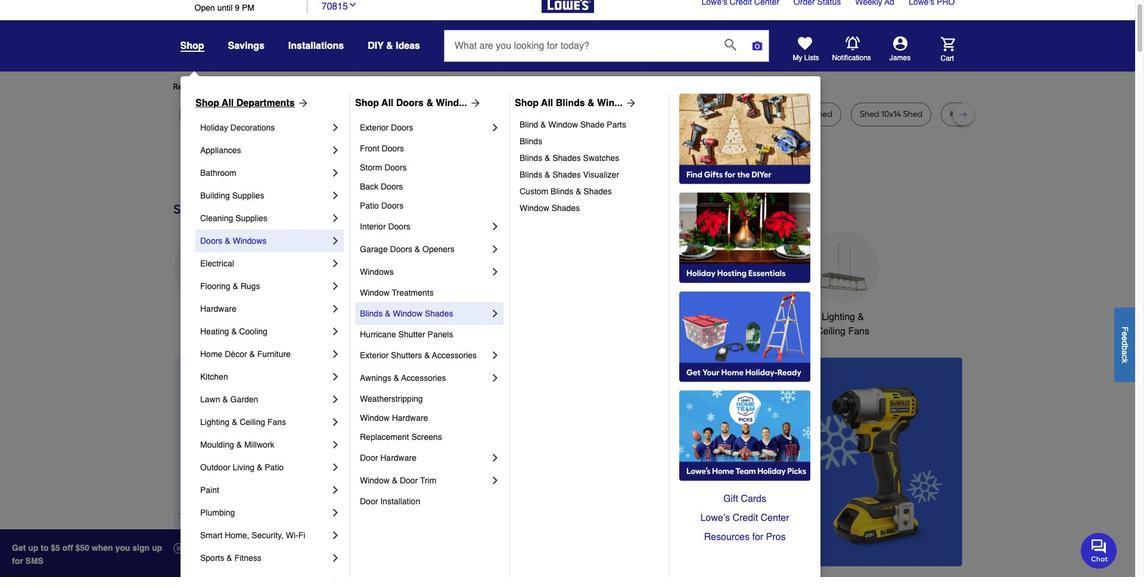 Task type: locate. For each thing, give the bounding box(es) containing it.
0 horizontal spatial lighting & ceiling fans
[[200, 417, 286, 427]]

rugs
[[241, 281, 260, 291]]

doors up interior at the left top of the page
[[396, 98, 424, 108]]

chat invite button image
[[1081, 532, 1118, 568]]

gift cards link
[[680, 489, 811, 509]]

1 vertical spatial bathroom
[[641, 312, 683, 322]]

1 horizontal spatial decorations
[[365, 326, 416, 337]]

accessories up the weatherstripping link
[[401, 373, 446, 383]]

bathroom link
[[200, 162, 330, 184]]

doors for interior
[[388, 222, 411, 231]]

f
[[1121, 326, 1130, 331]]

shed
[[701, 109, 720, 119], [813, 109, 833, 119], [860, 109, 880, 119], [904, 109, 923, 119]]

lawn & garden
[[200, 395, 258, 404]]

bathroom
[[200, 168, 236, 178], [641, 312, 683, 322]]

1 horizontal spatial ceiling
[[817, 326, 846, 337]]

shop for shop all doors & wind...
[[355, 98, 379, 108]]

1 vertical spatial hardware
[[392, 413, 428, 423]]

chevron right image for garage doors & openers
[[489, 243, 501, 255]]

hardware for window hardware
[[392, 413, 428, 423]]

1 vertical spatial kitchen
[[200, 372, 228, 382]]

1 vertical spatial smart
[[200, 531, 223, 540]]

doors for back
[[381, 182, 403, 191]]

all for blinds
[[541, 98, 553, 108]]

supplies up doors & windows link
[[236, 213, 268, 223]]

door interior
[[369, 109, 416, 119]]

shed right the 10x14
[[904, 109, 923, 119]]

chevron right image for sports & fitness
[[330, 552, 342, 564]]

0 horizontal spatial windows
[[233, 236, 267, 246]]

1 horizontal spatial bathroom
[[641, 312, 683, 322]]

shop up door
[[355, 98, 379, 108]]

shade
[[581, 120, 605, 129]]

chevron right image for doors & windows
[[330, 235, 342, 247]]

shop
[[196, 98, 219, 108], [355, 98, 379, 108], [515, 98, 539, 108]]

window up hurricane shutter panels
[[393, 309, 423, 318]]

shop all doors & wind... link
[[355, 96, 482, 110]]

fi
[[298, 531, 305, 540]]

exterior down hurricane
[[360, 351, 389, 360]]

2 up from the left
[[152, 543, 162, 553]]

kitchen inside button
[[447, 312, 478, 322]]

chevron right image for smart home, security, wi-fi
[[330, 529, 342, 541]]

lawn
[[188, 109, 209, 119]]

interior
[[389, 109, 416, 119]]

window up 'replacement'
[[360, 413, 390, 423]]

hurricane shutter panels
[[360, 330, 453, 339]]

1 horizontal spatial lighting
[[822, 312, 855, 322]]

exterior doors link
[[360, 116, 489, 139]]

1 horizontal spatial all
[[382, 98, 394, 108]]

shop all doors & wind...
[[355, 98, 467, 108]]

0 vertical spatial accessories
[[432, 351, 477, 360]]

storm doors link
[[360, 158, 501, 177]]

you up arrow right icon in the top left of the page
[[282, 82, 296, 92]]

lowe's credit center
[[701, 513, 790, 523]]

supplies up cleaning supplies
[[232, 191, 264, 200]]

smart home, security, wi-fi
[[200, 531, 305, 540]]

doors up 'storm doors'
[[382, 144, 404, 153]]

décor
[[225, 349, 247, 359]]

replacement screens
[[360, 432, 442, 442]]

2 shed from the left
[[813, 109, 833, 119]]

all
[[222, 98, 234, 108], [382, 98, 394, 108], [541, 98, 553, 108]]

hardware for door hardware
[[380, 453, 417, 463]]

0 vertical spatial lighting
[[822, 312, 855, 322]]

0 horizontal spatial all
[[222, 98, 234, 108]]

1 vertical spatial home
[[200, 349, 223, 359]]

arrow right image inside shop all doors & wind... link
[[467, 97, 482, 109]]

doors down front doors
[[385, 163, 407, 172]]

kitchen up 'panels'
[[447, 312, 478, 322]]

appliances inside appliances link
[[200, 145, 241, 155]]

appliances link
[[200, 139, 330, 162]]

my
[[793, 54, 803, 62]]

1 all from the left
[[222, 98, 234, 108]]

furniture
[[257, 349, 291, 359]]

swatches
[[583, 153, 620, 163]]

arrow right image
[[467, 97, 482, 109], [623, 97, 637, 109]]

installation
[[380, 497, 420, 506]]

smart inside "button"
[[726, 312, 751, 322]]

toilet
[[516, 109, 536, 119]]

0 vertical spatial bathroom
[[200, 168, 236, 178]]

decorations down "peel"
[[230, 123, 275, 132]]

0 vertical spatial appliances
[[200, 145, 241, 155]]

for left pros
[[753, 532, 764, 542]]

0 horizontal spatial decorations
[[230, 123, 275, 132]]

0 vertical spatial lighting & ceiling fans
[[817, 312, 870, 337]]

for inside get up to $5 off $50 when you sign up for sms
[[12, 556, 23, 566]]

shed right storage
[[813, 109, 833, 119]]

home inside "button"
[[754, 312, 779, 322]]

flooring & rugs link
[[200, 275, 330, 297]]

2 you from the left
[[388, 82, 402, 92]]

chevron right image for holiday decorations
[[330, 122, 342, 134]]

window hardware
[[360, 413, 428, 423]]

chevron right image for lighting & ceiling fans
[[330, 416, 342, 428]]

holiday decorations link
[[200, 116, 330, 139]]

kitchen up lawn
[[200, 372, 228, 382]]

shop 25 days of deals by category image
[[173, 199, 962, 219]]

&
[[386, 41, 393, 51], [426, 98, 433, 108], [588, 98, 595, 108], [541, 120, 546, 129], [545, 153, 550, 163], [545, 170, 550, 179], [576, 187, 582, 196], [225, 236, 230, 246], [415, 244, 420, 254], [233, 281, 238, 291], [385, 309, 391, 318], [858, 312, 864, 322], [231, 327, 237, 336], [249, 349, 255, 359], [425, 351, 430, 360], [394, 373, 399, 383], [223, 395, 228, 404], [232, 417, 237, 427], [236, 440, 242, 449], [257, 463, 262, 472], [392, 476, 398, 485], [227, 553, 232, 563]]

0 horizontal spatial patio
[[265, 463, 284, 472]]

0 horizontal spatial ceiling
[[240, 417, 265, 427]]

0 horizontal spatial home
[[200, 349, 223, 359]]

gift
[[724, 494, 739, 504]]

1 vertical spatial decorations
[[365, 326, 416, 337]]

blinds for blinds & window shades
[[360, 309, 383, 318]]

bathroom inside button
[[641, 312, 683, 322]]

window down custom
[[520, 203, 550, 213]]

2 e from the top
[[1121, 336, 1130, 341]]

heating & cooling link
[[200, 320, 330, 343]]

lowe's wishes you and your family a happy hanukkah. image
[[173, 157, 962, 187]]

accessories down 'panels'
[[432, 351, 477, 360]]

2 horizontal spatial all
[[541, 98, 553, 108]]

moulding & millwork
[[200, 440, 275, 449]]

for up door
[[375, 82, 386, 92]]

door left "trim"
[[400, 476, 418, 485]]

chevron right image for awnings & accessories
[[489, 372, 501, 384]]

bathroom button
[[626, 231, 698, 324]]

0 vertical spatial door
[[360, 453, 378, 463]]

0 horizontal spatial arrow right image
[[467, 97, 482, 109]]

installations button
[[288, 35, 344, 57]]

chevron right image for door hardware
[[489, 452, 501, 464]]

2 arrow right image from the left
[[623, 97, 637, 109]]

heating
[[200, 327, 229, 336]]

25 days of deals. don't miss deals every day. same-day delivery on in-stock orders placed by 2 p m. image
[[173, 358, 366, 566]]

chevron right image for moulding & millwork
[[330, 439, 342, 451]]

appliances up heating
[[186, 312, 232, 322]]

appliances
[[200, 145, 241, 155], [186, 312, 232, 322]]

1 horizontal spatial fans
[[849, 326, 870, 337]]

1 arrow right image from the left
[[467, 97, 482, 109]]

4 shed from the left
[[904, 109, 923, 119]]

window up door installation
[[360, 476, 390, 485]]

shop button
[[180, 40, 204, 52]]

0 vertical spatial supplies
[[232, 191, 264, 200]]

1 shed from the left
[[701, 109, 720, 119]]

windows down cleaning supplies link at the left top
[[233, 236, 267, 246]]

lowe's home improvement notification center image
[[846, 36, 860, 51]]

shop for shop all departments
[[196, 98, 219, 108]]

0 vertical spatial home
[[754, 312, 779, 322]]

blinds for blinds & shades visualizer
[[520, 170, 543, 179]]

arrow right image up parts
[[623, 97, 637, 109]]

chevron right image for window & door trim
[[489, 475, 501, 486]]

heating & cooling
[[200, 327, 268, 336]]

1 you from the left
[[282, 82, 296, 92]]

chevron right image
[[330, 122, 342, 134], [330, 212, 342, 224], [489, 221, 501, 232], [489, 243, 501, 255], [330, 303, 342, 315], [489, 308, 501, 320], [330, 325, 342, 337], [330, 348, 342, 360], [489, 349, 501, 361], [330, 393, 342, 405], [489, 475, 501, 486], [330, 484, 342, 496], [330, 575, 342, 577]]

wi-
[[286, 531, 298, 540]]

chevron right image for home décor & furniture
[[330, 348, 342, 360]]

2 all from the left
[[382, 98, 394, 108]]

appliances down the holiday
[[200, 145, 241, 155]]

1 horizontal spatial arrow right image
[[623, 97, 637, 109]]

up right sign
[[152, 543, 162, 553]]

find gifts for the diyer. image
[[680, 94, 811, 184]]

shop all blinds & win...
[[515, 98, 623, 108]]

you up shop all doors & wind...
[[388, 82, 402, 92]]

None search field
[[444, 30, 770, 73]]

chevron right image for blinds & window shades
[[489, 308, 501, 320]]

shed left the 10x14
[[860, 109, 880, 119]]

all up door interior
[[382, 98, 394, 108]]

doors for garage
[[390, 244, 412, 254]]

shop up lawn mower
[[196, 98, 219, 108]]

3 shop from the left
[[515, 98, 539, 108]]

paint
[[200, 485, 219, 495]]

1 exterior from the top
[[360, 123, 389, 132]]

doors down back doors
[[381, 201, 404, 210]]

0 horizontal spatial bathroom
[[200, 168, 236, 178]]

christmas
[[369, 312, 412, 322]]

1 vertical spatial door
[[400, 476, 418, 485]]

doors up garage doors & openers
[[388, 222, 411, 231]]

lighting & ceiling fans
[[817, 312, 870, 337], [200, 417, 286, 427]]

1 horizontal spatial home
[[754, 312, 779, 322]]

2 horizontal spatial shop
[[515, 98, 539, 108]]

exterior down door
[[360, 123, 389, 132]]

resources for pros link
[[680, 528, 811, 547]]

up left to
[[28, 543, 38, 553]]

patio up paint link
[[265, 463, 284, 472]]

window & door trim
[[360, 476, 439, 485]]

search image
[[725, 39, 737, 51]]

hardware down flooring
[[200, 304, 236, 314]]

0 horizontal spatial shop
[[196, 98, 219, 108]]

lowe's home team holiday picks. image
[[680, 390, 811, 481]]

moulding
[[200, 440, 234, 449]]

savings button
[[228, 35, 265, 57]]

hardware down "replacement screens"
[[380, 453, 417, 463]]

0 horizontal spatial lighting
[[200, 417, 230, 427]]

1 horizontal spatial shop
[[355, 98, 379, 108]]

door inside 'link'
[[400, 476, 418, 485]]

2 vertical spatial door
[[360, 497, 378, 506]]

hardie
[[623, 109, 649, 119]]

0 vertical spatial smart
[[726, 312, 751, 322]]

door installation
[[360, 497, 420, 506]]

sports & fitness link
[[200, 547, 330, 569]]

parts
[[607, 120, 627, 129]]

chevron right image for exterior doors
[[489, 122, 501, 134]]

1 vertical spatial supplies
[[236, 213, 268, 223]]

1 shop from the left
[[196, 98, 219, 108]]

shed left outdoor
[[701, 109, 720, 119]]

hardware up "replacement screens"
[[392, 413, 428, 423]]

hurricane shutter panels link
[[360, 325, 501, 344]]

lighting inside button
[[822, 312, 855, 322]]

2 shop from the left
[[355, 98, 379, 108]]

doors down the cleaning
[[200, 236, 223, 246]]

1 e from the top
[[1121, 331, 1130, 336]]

1 horizontal spatial up
[[152, 543, 162, 553]]

decorations down christmas at the left
[[365, 326, 416, 337]]

smart
[[726, 312, 751, 322], [200, 531, 223, 540]]

chevron right image for electrical
[[330, 258, 342, 269]]

window down quikrete on the top of page
[[549, 120, 578, 129]]

recommended searches for you
[[173, 82, 296, 92]]

& inside button
[[386, 41, 393, 51]]

f e e d b a c k
[[1121, 326, 1130, 363]]

1 horizontal spatial smart
[[726, 312, 751, 322]]

storm doors
[[360, 163, 407, 172]]

1 horizontal spatial windows
[[360, 267, 394, 277]]

blinds for blinds
[[520, 137, 543, 146]]

0 horizontal spatial up
[[28, 543, 38, 553]]

0 vertical spatial fans
[[849, 326, 870, 337]]

1 horizontal spatial you
[[388, 82, 402, 92]]

lighting & ceiling fans inside button
[[817, 312, 870, 337]]

3 shed from the left
[[860, 109, 880, 119]]

9
[[235, 3, 240, 13]]

get your home holiday-ready. image
[[680, 292, 811, 382]]

paint link
[[200, 479, 330, 501]]

gift cards
[[724, 494, 767, 504]]

1 vertical spatial appliances
[[186, 312, 232, 322]]

fans inside button
[[849, 326, 870, 337]]

doors down 'storm doors'
[[381, 182, 403, 191]]

front
[[360, 144, 380, 153]]

doors inside "link"
[[382, 144, 404, 153]]

for down the get
[[12, 556, 23, 566]]

1 vertical spatial fans
[[268, 417, 286, 427]]

shutters
[[391, 351, 422, 360]]

shop up toilet
[[515, 98, 539, 108]]

0 horizontal spatial smart
[[200, 531, 223, 540]]

0 horizontal spatial you
[[282, 82, 296, 92]]

1 horizontal spatial kitchen
[[447, 312, 478, 322]]

b
[[1121, 345, 1130, 350]]

door left installation
[[360, 497, 378, 506]]

e up d
[[1121, 331, 1130, 336]]

doors right garage
[[390, 244, 412, 254]]

1 vertical spatial exterior
[[360, 351, 389, 360]]

0 horizontal spatial kitchen
[[200, 372, 228, 382]]

windows down garage
[[360, 267, 394, 277]]

chevron right image for windows
[[489, 266, 501, 278]]

e up "b"
[[1121, 336, 1130, 341]]

doors down interior at the left top of the page
[[391, 123, 413, 132]]

lowe's home improvement cart image
[[941, 37, 955, 51]]

1 horizontal spatial lighting & ceiling fans
[[817, 312, 870, 337]]

credit
[[733, 513, 758, 523]]

decorations inside christmas decorations button
[[365, 326, 416, 337]]

outdoor
[[722, 109, 754, 119]]

all down recommended searches for you heading at the top of the page
[[541, 98, 553, 108]]

0 vertical spatial exterior
[[360, 123, 389, 132]]

door down 'replacement'
[[360, 453, 378, 463]]

0 vertical spatial patio
[[360, 201, 379, 210]]

appliances inside "appliances" button
[[186, 312, 232, 322]]

1 horizontal spatial patio
[[360, 201, 379, 210]]

decorations inside 'holiday decorations' link
[[230, 123, 275, 132]]

1 up from the left
[[28, 543, 38, 553]]

get
[[12, 543, 26, 553]]

0 vertical spatial decorations
[[230, 123, 275, 132]]

window for shades
[[520, 203, 550, 213]]

1 vertical spatial ceiling
[[240, 417, 265, 427]]

chevron right image
[[489, 122, 501, 134], [330, 144, 342, 156], [330, 167, 342, 179], [330, 190, 342, 201], [330, 235, 342, 247], [330, 258, 342, 269], [489, 266, 501, 278], [330, 280, 342, 292], [330, 371, 342, 383], [489, 372, 501, 384], [330, 416, 342, 428], [330, 439, 342, 451], [489, 452, 501, 464], [330, 461, 342, 473], [330, 507, 342, 519], [330, 529, 342, 541], [330, 552, 342, 564]]

my lists link
[[793, 36, 819, 63]]

shed 10x14 shed
[[860, 109, 923, 119]]

blinds & shades swatches
[[520, 153, 620, 163]]

doors & windows link
[[200, 230, 330, 252]]

kitchen for kitchen faucets
[[447, 312, 478, 322]]

plumbing
[[200, 508, 235, 517]]

savings
[[228, 41, 265, 51]]

0 vertical spatial ceiling
[[817, 326, 846, 337]]

3 all from the left
[[541, 98, 553, 108]]

interior
[[360, 222, 386, 231]]

all up mower
[[222, 98, 234, 108]]

window up christmas at the left
[[360, 288, 390, 297]]

0 vertical spatial kitchen
[[447, 312, 478, 322]]

arrow right image inside shop all blinds & win... link
[[623, 97, 637, 109]]

2 vertical spatial hardware
[[380, 453, 417, 463]]

sign
[[132, 543, 150, 553]]

arrow right image left toilet
[[467, 97, 482, 109]]

when
[[92, 543, 113, 553]]

1 vertical spatial lighting
[[200, 417, 230, 427]]

lighting
[[822, 312, 855, 322], [200, 417, 230, 427]]

window inside 'link'
[[360, 476, 390, 485]]

scroll to item #2 element
[[641, 544, 672, 551]]

decorations for holiday
[[230, 123, 275, 132]]

wind...
[[436, 98, 467, 108]]

patio down back
[[360, 201, 379, 210]]

2 exterior from the top
[[360, 351, 389, 360]]



Task type: describe. For each thing, give the bounding box(es) containing it.
interior doors link
[[360, 215, 489, 238]]

blinds & shades visualizer
[[520, 170, 619, 179]]

lists
[[805, 54, 819, 62]]

chevron right image for outdoor living & patio
[[330, 461, 342, 473]]

holiday
[[200, 123, 228, 132]]

lawn
[[200, 395, 220, 404]]

james button
[[872, 36, 929, 63]]

70815 button
[[322, 0, 358, 13]]

board
[[651, 109, 673, 119]]

decorations for christmas
[[365, 326, 416, 337]]

chevron right image for exterior shutters & accessories
[[489, 349, 501, 361]]

shop all blinds & win... link
[[515, 96, 637, 110]]

arrow right image for shop all doors & wind...
[[467, 97, 482, 109]]

blinds & shades swatches link
[[520, 150, 661, 166]]

millwork
[[244, 440, 275, 449]]

kitchen link
[[200, 365, 330, 388]]

stick
[[282, 109, 300, 119]]

fitness
[[235, 553, 262, 563]]

panels
[[428, 330, 453, 339]]

shades up 'panels'
[[425, 309, 453, 318]]

cards
[[741, 494, 767, 504]]

supplies for cleaning supplies
[[236, 213, 268, 223]]

moulding & millwork link
[[200, 433, 330, 456]]

you for recommended searches for you
[[282, 82, 296, 92]]

arrow right image for shop all blinds & win...
[[623, 97, 637, 109]]

shades down visualizer
[[584, 187, 612, 196]]

peel stick wallpaper
[[264, 109, 342, 119]]

awnings & accessories link
[[360, 367, 489, 389]]

window for &
[[360, 476, 390, 485]]

chevron right image for lawn & garden
[[330, 393, 342, 405]]

shed for shed
[[813, 109, 833, 119]]

all for departments
[[222, 98, 234, 108]]

cart button
[[924, 37, 955, 63]]

living
[[233, 463, 255, 472]]

window shades
[[520, 203, 580, 213]]

shop
[[180, 41, 204, 51]]

chevron right image for paint
[[330, 484, 342, 496]]

$50
[[75, 543, 89, 553]]

interior doors
[[360, 222, 411, 231]]

win...
[[597, 98, 623, 108]]

1 vertical spatial windows
[[360, 267, 394, 277]]

holiday hosting essentials. image
[[680, 193, 811, 283]]

my lists
[[793, 54, 819, 62]]

& inside lighting & ceiling fans
[[858, 312, 864, 322]]

back doors
[[360, 182, 403, 191]]

shades up blinds & shades visualizer
[[553, 153, 581, 163]]

window hardware link
[[360, 408, 501, 427]]

0 vertical spatial windows
[[233, 236, 267, 246]]

arrow right image
[[295, 97, 309, 109]]

1 vertical spatial patio
[[265, 463, 284, 472]]

smart home
[[726, 312, 779, 322]]

chevron right image for flooring & rugs
[[330, 280, 342, 292]]

chevron right image for appliances
[[330, 144, 342, 156]]

doors for patio
[[381, 201, 404, 210]]

custom blinds & shades
[[520, 187, 612, 196]]

chevron right image for hardware
[[330, 303, 342, 315]]

garage doors & openers
[[360, 244, 455, 254]]

lowe's home improvement logo image
[[542, 0, 594, 27]]

peel
[[264, 109, 280, 119]]

chevron right image for kitchen
[[330, 371, 342, 383]]

shades up custom blinds & shades
[[553, 170, 581, 179]]

shop for shop all blinds & win...
[[515, 98, 539, 108]]

smart home button
[[717, 231, 788, 324]]

storage
[[756, 109, 786, 119]]

chevron down image
[[348, 0, 358, 9]]

lowe's
[[701, 513, 730, 523]]

d
[[1121, 341, 1130, 345]]

awnings & accessories
[[360, 373, 446, 383]]

0 horizontal spatial fans
[[268, 417, 286, 427]]

diy
[[368, 41, 384, 51]]

kobalt
[[950, 109, 975, 119]]

screens
[[412, 432, 442, 442]]

shed outdoor storage
[[701, 109, 786, 119]]

window for hardware
[[360, 413, 390, 423]]

shed for shed 10x14 shed
[[860, 109, 880, 119]]

trim
[[420, 476, 437, 485]]

hurricane
[[360, 330, 396, 339]]

camera image
[[752, 40, 764, 52]]

mower
[[211, 109, 237, 119]]

more suggestions for you link
[[305, 81, 411, 93]]

christmas decorations button
[[354, 231, 426, 339]]

chevron right image for bathroom
[[330, 167, 342, 179]]

smart for smart home, security, wi-fi
[[200, 531, 223, 540]]

70815
[[322, 1, 348, 12]]

sports & fitness
[[200, 553, 262, 563]]

outdoor
[[200, 463, 230, 472]]

0 vertical spatial hardware
[[200, 304, 236, 314]]

shop all departments
[[196, 98, 295, 108]]

for up departments
[[269, 82, 280, 92]]

exterior for exterior shutters & accessories
[[360, 351, 389, 360]]

supplies for building supplies
[[232, 191, 264, 200]]

chevron right image for interior doors
[[489, 221, 501, 232]]

open
[[195, 3, 215, 13]]

smart for smart home
[[726, 312, 751, 322]]

custom
[[520, 187, 549, 196]]

door for door installation
[[360, 497, 378, 506]]

back doors link
[[360, 177, 501, 196]]

you for more suggestions for you
[[388, 82, 402, 92]]

electrical link
[[200, 252, 330, 275]]

garage
[[360, 244, 388, 254]]

hardie board
[[623, 109, 673, 119]]

doors for exterior
[[391, 123, 413, 132]]

1 vertical spatial lighting & ceiling fans
[[200, 417, 286, 427]]

1 vertical spatial accessories
[[401, 373, 446, 383]]

10x14
[[882, 109, 902, 119]]

flooring
[[200, 281, 230, 291]]

kitchen faucets
[[447, 312, 515, 322]]

flooring & rugs
[[200, 281, 260, 291]]

shed for shed outdoor storage
[[701, 109, 720, 119]]

door for door hardware
[[360, 453, 378, 463]]

all for doors
[[382, 98, 394, 108]]

weatherstripping link
[[360, 389, 501, 408]]

openers
[[423, 244, 455, 254]]

blinds link
[[520, 133, 661, 150]]

holiday decorations
[[200, 123, 275, 132]]

shutter
[[399, 330, 425, 339]]

kitchen for kitchen
[[200, 372, 228, 382]]

treatments
[[392, 288, 434, 297]]

chevron right image for building supplies
[[330, 190, 342, 201]]

window treatments
[[360, 288, 434, 297]]

exterior doors
[[360, 123, 413, 132]]

replacement screens link
[[360, 427, 501, 447]]

suggestions
[[326, 82, 373, 92]]

shades down custom blinds & shades
[[552, 203, 580, 213]]

sports
[[200, 553, 224, 563]]

weatherstripping
[[360, 394, 423, 404]]

exterior for exterior doors
[[360, 123, 389, 132]]

blinds & shades visualizer link
[[520, 166, 661, 183]]

patio doors
[[360, 201, 404, 210]]

cleaning supplies
[[200, 213, 268, 223]]

blinds for blinds & shades swatches
[[520, 153, 543, 163]]

lowe's home improvement lists image
[[798, 36, 812, 51]]

up to 50 percent off select tools and accessories. image
[[385, 358, 962, 566]]

Search Query text field
[[445, 30, 715, 61]]

shop all departments link
[[196, 96, 309, 110]]

chevron right image for cleaning supplies
[[330, 212, 342, 224]]

more
[[305, 82, 325, 92]]

chevron right image for plumbing
[[330, 507, 342, 519]]

diy & ideas button
[[368, 35, 420, 57]]

a
[[1121, 350, 1130, 355]]

ceiling inside button
[[817, 326, 846, 337]]

chevron right image for heating & cooling
[[330, 325, 342, 337]]

recommended searches for you heading
[[173, 81, 962, 93]]

window for treatments
[[360, 288, 390, 297]]

get up to $5 off $50 when you sign up for sms
[[12, 543, 162, 566]]

doors for storm
[[385, 163, 407, 172]]

doors for front
[[382, 144, 404, 153]]

cleaning supplies link
[[200, 207, 330, 230]]



Task type: vqa. For each thing, say whether or not it's contained in the screenshot.
The to the left
no



